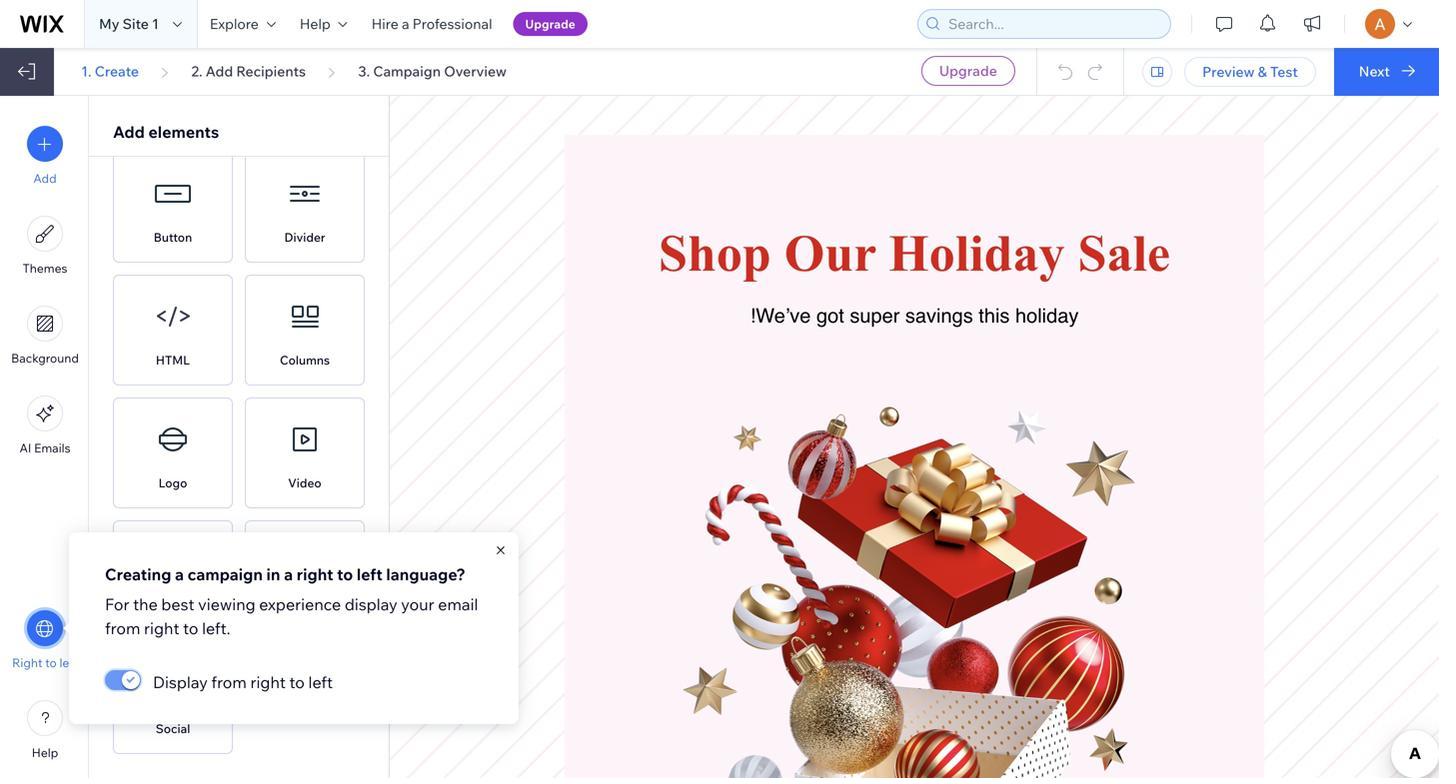 Task type: describe. For each thing, give the bounding box(es) containing it.
hire
[[372, 15, 399, 32]]

left inside button
[[59, 656, 78, 671]]

2 vertical spatial left
[[308, 673, 333, 693]]

preview
[[1203, 63, 1255, 80]]

sale
[[1078, 224, 1171, 282]]

elements
[[148, 122, 219, 142]]

add button
[[27, 126, 63, 186]]

creating
[[105, 565, 171, 585]]

your
[[401, 595, 435, 615]]

1. create link
[[81, 62, 139, 80]]

experience
[[259, 595, 341, 615]]

campaign
[[188, 565, 263, 585]]

my
[[99, 15, 119, 32]]

to up display
[[337, 565, 353, 585]]

ai emails
[[19, 441, 71, 456]]

creating a campaign in a right to left language? for the best viewing experience display your email from right to left.
[[105, 565, 478, 639]]

overview
[[444, 62, 507, 80]]

themes
[[23, 261, 67, 276]]

0 horizontal spatial help button
[[27, 701, 63, 761]]

test
[[1271, 63, 1298, 80]]

button
[[154, 230, 192, 245]]

language?
[[386, 565, 466, 585]]

social
[[156, 722, 190, 737]]

campaign
[[373, 62, 441, 80]]

divider
[[284, 230, 325, 245]]

2 vertical spatial right
[[250, 673, 286, 693]]

themes button
[[23, 216, 67, 276]]

preview & test button
[[1185, 57, 1316, 87]]

3.
[[358, 62, 370, 80]]

we've got super savings this holiday!
[[750, 305, 1079, 328]]

to left left.
[[183, 619, 198, 639]]

this
[[979, 305, 1010, 328]]

ai
[[19, 441, 31, 456]]

create
[[95, 62, 139, 80]]

shop
[[659, 224, 772, 282]]

holiday!
[[750, 305, 1079, 328]]

Search... field
[[943, 10, 1165, 38]]

next
[[1359, 62, 1390, 80]]

1 vertical spatial upgrade button
[[922, 56, 1016, 86]]

next button
[[1334, 48, 1440, 96]]

got
[[817, 305, 845, 328]]

link
[[293, 599, 317, 614]]

ai emails button
[[19, 396, 71, 456]]

shop our holiday sale
[[659, 224, 1171, 282]]

2.
[[191, 62, 203, 80]]

display
[[345, 595, 398, 615]]

right
[[12, 656, 43, 671]]

2. add recipients
[[191, 62, 306, 80]]

subscribe
[[144, 599, 202, 614]]

0 vertical spatial help
[[300, 15, 331, 32]]

holiday
[[889, 224, 1065, 282]]

columns
[[280, 353, 330, 368]]

background
[[11, 351, 79, 366]]

0 horizontal spatial right
[[144, 619, 179, 639]]

professional
[[413, 15, 492, 32]]

best
[[161, 595, 195, 615]]

recipients
[[236, 62, 306, 80]]

right to left button
[[12, 611, 78, 671]]



Task type: vqa. For each thing, say whether or not it's contained in the screenshot.
the Move to folder button
no



Task type: locate. For each thing, give the bounding box(es) containing it.
0 horizontal spatial left
[[59, 656, 78, 671]]

add
[[206, 62, 233, 80], [113, 122, 145, 142], [33, 171, 57, 186]]

0 vertical spatial help button
[[288, 0, 360, 48]]

from inside creating a campaign in a right to left language? for the best viewing experience display your email from right to left.
[[105, 619, 140, 639]]

emails
[[34, 441, 71, 456]]

0 vertical spatial right
[[297, 565, 333, 585]]

left right right
[[59, 656, 78, 671]]

add up themes button
[[33, 171, 57, 186]]

background button
[[11, 306, 79, 366]]

in
[[266, 565, 280, 585]]

2 horizontal spatial right
[[297, 565, 333, 585]]

add inside button
[[33, 171, 57, 186]]

2 horizontal spatial left
[[357, 565, 383, 585]]

hire a professional
[[372, 15, 492, 32]]

2. add recipients link
[[191, 62, 306, 80]]

we've
[[756, 305, 811, 328]]

from right display
[[211, 673, 247, 693]]

upgrade button
[[513, 12, 588, 36], [922, 56, 1016, 86]]

help button down right to left
[[27, 701, 63, 761]]

0 horizontal spatial add
[[33, 171, 57, 186]]

0 vertical spatial left
[[357, 565, 383, 585]]

1 vertical spatial right
[[144, 619, 179, 639]]

right up link at the left bottom of page
[[297, 565, 333, 585]]

0 horizontal spatial upgrade
[[525, 16, 576, 31]]

super
[[850, 305, 900, 328]]

add elements
[[113, 122, 219, 142]]

upgrade right professional
[[525, 16, 576, 31]]

video
[[288, 476, 322, 491]]

to inside button
[[45, 656, 57, 671]]

email
[[438, 595, 478, 615]]

1 horizontal spatial help button
[[288, 0, 360, 48]]

left inside creating a campaign in a right to left language? for the best viewing experience display your email from right to left.
[[357, 565, 383, 585]]

1.
[[81, 62, 92, 80]]

right to left
[[12, 656, 78, 671]]

from
[[105, 619, 140, 639], [211, 673, 247, 693]]

0 horizontal spatial help
[[32, 746, 58, 761]]

2 vertical spatial add
[[33, 171, 57, 186]]

upgrade button down search... field
[[922, 56, 1016, 86]]

add left elements at the left
[[113, 122, 145, 142]]

my site 1
[[99, 15, 159, 32]]

left
[[357, 565, 383, 585], [59, 656, 78, 671], [308, 673, 333, 693]]

upgrade
[[525, 16, 576, 31], [940, 62, 998, 79]]

preview & test
[[1203, 63, 1298, 80]]

1 vertical spatial add
[[113, 122, 145, 142]]

explore
[[210, 15, 259, 32]]

add right 2.
[[206, 62, 233, 80]]

1 horizontal spatial left
[[308, 673, 333, 693]]

add for add
[[33, 171, 57, 186]]

0 vertical spatial from
[[105, 619, 140, 639]]

0 vertical spatial upgrade button
[[513, 12, 588, 36]]

0 horizontal spatial a
[[175, 565, 184, 585]]

from down the for
[[105, 619, 140, 639]]

1 horizontal spatial right
[[250, 673, 286, 693]]

a for campaign
[[175, 565, 184, 585]]

logo
[[159, 476, 187, 491]]

hire a professional link
[[360, 0, 504, 48]]

1
[[152, 15, 159, 32]]

help button left hire
[[288, 0, 360, 48]]

help
[[300, 15, 331, 32], [32, 746, 58, 761]]

0 horizontal spatial upgrade button
[[513, 12, 588, 36]]

help up recipients
[[300, 15, 331, 32]]

right down subscribe
[[144, 619, 179, 639]]

to down link at the left bottom of page
[[289, 673, 305, 693]]

2 horizontal spatial add
[[206, 62, 233, 80]]

1. create
[[81, 62, 139, 80]]

a right hire
[[402, 15, 409, 32]]

a right in
[[284, 565, 293, 585]]

1 horizontal spatial from
[[211, 673, 247, 693]]

&
[[1258, 63, 1268, 80]]

0 horizontal spatial from
[[105, 619, 140, 639]]

savings
[[906, 305, 973, 328]]

display
[[153, 673, 208, 693]]

1 horizontal spatial upgrade button
[[922, 56, 1016, 86]]

to right right
[[45, 656, 57, 671]]

1 horizontal spatial a
[[284, 565, 293, 585]]

our
[[785, 224, 877, 282]]

left down link at the left bottom of page
[[308, 673, 333, 693]]

1 horizontal spatial add
[[113, 122, 145, 142]]

1 vertical spatial from
[[211, 673, 247, 693]]

add for add elements
[[113, 122, 145, 142]]

right
[[297, 565, 333, 585], [144, 619, 179, 639], [250, 673, 286, 693]]

viewing
[[198, 595, 256, 615]]

left up display
[[357, 565, 383, 585]]

help down right to left
[[32, 746, 58, 761]]

a for professional
[[402, 15, 409, 32]]

help button
[[288, 0, 360, 48], [27, 701, 63, 761]]

left.
[[202, 619, 230, 639]]

to
[[337, 565, 353, 585], [183, 619, 198, 639], [45, 656, 57, 671], [289, 673, 305, 693]]

2 horizontal spatial a
[[402, 15, 409, 32]]

a
[[402, 15, 409, 32], [175, 565, 184, 585], [284, 565, 293, 585]]

display from right to left
[[153, 673, 333, 693]]

right down the 'experience'
[[250, 673, 286, 693]]

a up best
[[175, 565, 184, 585]]

1 vertical spatial left
[[59, 656, 78, 671]]

1 vertical spatial help
[[32, 746, 58, 761]]

0 vertical spatial upgrade
[[525, 16, 576, 31]]

1 vertical spatial help button
[[27, 701, 63, 761]]

1 horizontal spatial upgrade
[[940, 62, 998, 79]]

upgrade down search... field
[[940, 62, 998, 79]]

the
[[133, 595, 158, 615]]

3. campaign overview link
[[358, 62, 507, 80]]

for
[[105, 595, 129, 615]]

1 vertical spatial upgrade
[[940, 62, 998, 79]]

html
[[156, 353, 190, 368]]

3. campaign overview
[[358, 62, 507, 80]]

upgrade button right professional
[[513, 12, 588, 36]]

0 vertical spatial add
[[206, 62, 233, 80]]

1 horizontal spatial help
[[300, 15, 331, 32]]

site
[[123, 15, 149, 32]]



